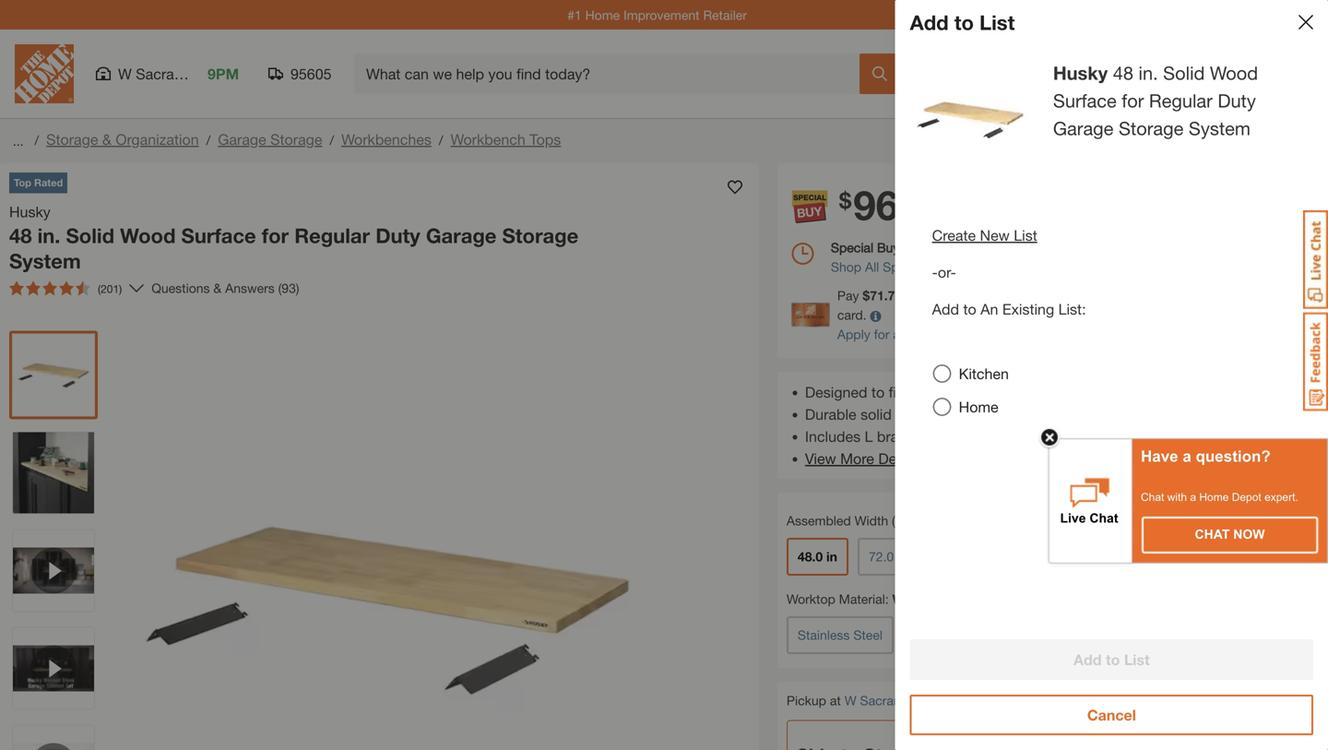 Task type: locate. For each thing, give the bounding box(es) containing it.
surface up internet
[[1053, 89, 1117, 112]]

0 vertical spatial list
[[980, 10, 1015, 34]]

a right with
[[1190, 491, 1197, 503]]

0 vertical spatial &
[[102, 131, 112, 148]]

all up pay $ 71.75
[[865, 259, 879, 274]]

chat now link
[[1143, 517, 1317, 552]]

list right 09
[[1014, 227, 1038, 244]]

48 down the husky link
[[9, 223, 32, 248]]

0 vertical spatial solid
[[1163, 62, 1205, 84]]

0 vertical spatial :
[[986, 240, 990, 255]]

1 vertical spatial shop
[[831, 259, 862, 274]]

What can we help you find today? search field
[[366, 54, 859, 93]]

depot left expert.
[[1232, 491, 1262, 503]]

workbench
[[451, 131, 526, 148]]

1 horizontal spatial shop
[[924, 78, 959, 95]]

0 horizontal spatial $
[[839, 187, 852, 213]]

0 horizontal spatial system
[[9, 249, 81, 273]]

0 horizontal spatial garage
[[218, 131, 266, 148]]

welded
[[1099, 383, 1146, 401]]

25
[[943, 288, 957, 303]]

securely
[[905, 383, 960, 401]]

all left services
[[964, 78, 980, 95]]

durable
[[805, 405, 857, 423]]

in right 72.0
[[898, 549, 908, 564]]

/ left workbench
[[439, 132, 443, 148]]

assembled
[[787, 513, 851, 528]]

1 vertical spatial solid
[[66, 223, 114, 248]]

2 vertical spatial husky
[[1053, 383, 1094, 401]]

garage inside husky 48 in. solid wood surface for regular duty garage storage system
[[426, 223, 497, 248]]

between
[[964, 383, 1021, 401]]

for up 307245315
[[1122, 89, 1144, 112]]

0 horizontal spatial duty
[[376, 223, 420, 248]]

top
[[14, 177, 31, 189]]

1 horizontal spatial in.
[[1139, 62, 1158, 84]]

0 vertical spatial system
[[1189, 117, 1251, 139]]

solid
[[1163, 62, 1205, 84], [66, 223, 114, 248]]

0 horizontal spatial depot
[[942, 326, 977, 342]]

1 horizontal spatial w
[[845, 693, 857, 708]]

list up services button
[[980, 10, 1015, 34]]

0 horizontal spatial shop
[[831, 259, 862, 274]]

live chat image
[[1304, 210, 1328, 309]]

0 vertical spatial in.
[[1139, 62, 1158, 84]]

1 horizontal spatial solid
[[1163, 62, 1205, 84]]

diy button
[[1085, 52, 1144, 96]]

0 vertical spatial duty
[[1218, 89, 1256, 112]]

to left 95605 link
[[1016, 693, 1028, 708]]

48 up internet
[[1113, 62, 1134, 84]]

of
[[955, 259, 966, 274]]

system inside husky 48 in. solid wood surface for regular duty garage storage system
[[9, 249, 81, 273]]

0 vertical spatial special
[[831, 240, 874, 255]]

2 # from the left
[[1231, 130, 1237, 143]]

for left easy on the bottom right of page
[[1018, 427, 1036, 445]]

wood up questions
[[120, 223, 176, 248]]

chat
[[1195, 527, 1230, 541]]

chat now
[[1195, 527, 1265, 541]]

0 horizontal spatial sacramento
[[136, 65, 216, 83]]

95605 up ... / storage & organization / garage storage / workbenches / workbench tops
[[291, 65, 332, 83]]

add for add to an existing list:
[[932, 300, 959, 318]]

or-
[[938, 264, 956, 281]]

all inside special buy ends in 14 hrs : 09 mins shop all special buy of the day
[[865, 259, 879, 274]]

shop
[[924, 78, 959, 95], [831, 259, 862, 274]]

-
[[932, 264, 938, 281]]

garage
[[1053, 117, 1114, 139], [218, 131, 266, 148], [426, 223, 497, 248]]

0 horizontal spatial regular
[[294, 223, 370, 248]]

48
[[1113, 62, 1134, 84], [9, 223, 32, 248]]

in for 72.0 in
[[898, 549, 908, 564]]

system up 4.5 stars image
[[9, 249, 81, 273]]

us
[[1292, 130, 1307, 143]]

consumer
[[981, 326, 1041, 342]]

#1
[[567, 7, 582, 22]]

material
[[839, 591, 885, 606]]

0 vertical spatial shop
[[924, 78, 959, 95]]

w up storage & organization link
[[118, 65, 132, 83]]

list inside create new list 'button'
[[1014, 227, 1038, 244]]

(201) button
[[2, 274, 129, 303]]

buy left of
[[929, 259, 952, 274]]

0 horizontal spatial buy
[[877, 240, 900, 255]]

depot down $ 25 off on the right
[[942, 326, 977, 342]]

designed
[[805, 383, 868, 401]]

1 vertical spatial &
[[213, 280, 222, 296]]

1 horizontal spatial &
[[213, 280, 222, 296]]

create new list button
[[932, 224, 1038, 246]]

0 horizontal spatial in.
[[37, 223, 60, 248]]

1 horizontal spatial surface
[[1053, 89, 1117, 112]]

a left new
[[1247, 288, 1254, 303]]

0 vertical spatial husky
[[1053, 62, 1108, 84]]

& left organization
[[102, 131, 112, 148]]

a right the "have"
[[1183, 447, 1192, 465]]

cabinets
[[1174, 383, 1230, 401]]

storage inside the 48 in. solid wood surface for regular duty garage storage system
[[1119, 117, 1184, 139]]

solid up the (201) link
[[66, 223, 114, 248]]

special down the $ 96
[[831, 240, 874, 255]]

special down ends
[[883, 259, 926, 274]]

0 horizontal spatial in
[[827, 549, 838, 564]]

0 horizontal spatial surface
[[181, 223, 256, 248]]

:
[[986, 240, 990, 255], [885, 591, 889, 606]]

1 horizontal spatial duty
[[1218, 89, 1256, 112]]

in. right diy
[[1139, 62, 1158, 84]]

0 vertical spatial 95605
[[291, 65, 332, 83]]

duty
[[1218, 89, 1256, 112], [376, 223, 420, 248]]

shop up pay
[[831, 259, 862, 274]]

# right internet
[[1125, 130, 1131, 143]]

1 vertical spatial sacramento
[[860, 693, 930, 708]]

0 vertical spatial surface
[[1053, 89, 1117, 112]]

$
[[839, 187, 852, 213], [863, 288, 870, 303], [936, 288, 943, 303]]

1 horizontal spatial sacramento
[[860, 693, 930, 708]]

95605
[[291, 65, 332, 83], [1031, 693, 1067, 708]]

in. inside husky 48 in. solid wood surface for regular duty garage storage system
[[37, 223, 60, 248]]

to
[[955, 10, 974, 34], [964, 300, 977, 318], [872, 383, 885, 401], [1021, 405, 1034, 423], [1016, 693, 1028, 708]]

wood right me at the top of the page
[[1210, 62, 1258, 84]]

2 horizontal spatial $
[[936, 288, 943, 303]]

$ for 96
[[839, 187, 852, 213]]

cancel
[[1087, 706, 1136, 724]]

1 horizontal spatial $
[[863, 288, 870, 303]]

1 horizontal spatial in
[[898, 549, 908, 564]]

1 horizontal spatial depot
[[1232, 491, 1262, 503]]

to for fit
[[872, 383, 885, 401]]

& left answers
[[213, 280, 222, 296]]

kitchen
[[959, 365, 1009, 383]]

0 horizontal spatial &
[[102, 131, 112, 148]]

0 horizontal spatial all
[[865, 259, 879, 274]]

48.0 in button
[[787, 538, 849, 576]]

add to an existing list:
[[932, 300, 1086, 318]]

wood inside button
[[914, 627, 950, 642]]

1 vertical spatial surface
[[181, 223, 256, 248]]

72.0 in
[[869, 549, 908, 564]]

questions
[[152, 280, 210, 296]]

... button
[[9, 128, 27, 154]]

1 vertical spatial regular
[[294, 223, 370, 248]]

/ left workbenches link
[[330, 132, 334, 148]]

1 vertical spatial all
[[865, 259, 879, 274]]

1 vertical spatial special
[[883, 259, 926, 274]]

in. inside the 48 in. solid wood surface for regular duty garage storage system
[[1139, 62, 1158, 84]]

95605 inside delivering to 95605
[[1031, 693, 1067, 708]]

existing
[[1003, 300, 1055, 318]]

delivering to 95605
[[956, 693, 1067, 708]]

assembled width (in.)
[[787, 513, 912, 528]]

1 vertical spatial buy
[[929, 259, 952, 274]]

0 horizontal spatial 48
[[9, 223, 32, 248]]

in for 48.0 in
[[827, 549, 838, 564]]

fit
[[889, 383, 901, 401]]

0 horizontal spatial :
[[885, 591, 889, 606]]

0 vertical spatial add
[[910, 10, 949, 34]]

special
[[831, 240, 874, 255], [883, 259, 926, 274]]

questions & answers (93)
[[152, 280, 299, 296]]

1 horizontal spatial 48
[[1113, 62, 1134, 84]]

in right 48.0
[[827, 549, 838, 564]]

$ right pay
[[863, 288, 870, 303]]

1 vertical spatial duty
[[376, 223, 420, 248]]

: inside special buy ends in 14 hrs : 09 mins shop all special buy of the day
[[986, 240, 990, 255]]

card
[[1044, 326, 1072, 342]]

a inside your total qualifying purchase upon opening a new card.
[[1247, 288, 1254, 303]]

sacramento right the at
[[860, 693, 930, 708]]

1 vertical spatial 95605
[[1031, 693, 1067, 708]]

72.0 in button
[[858, 538, 919, 576]]

regular up (93)
[[294, 223, 370, 248]]

$ down -
[[936, 288, 943, 303]]

at
[[830, 693, 841, 708]]

for up (93)
[[262, 223, 289, 248]]

home inside add to an existing list: option group
[[959, 398, 999, 416]]

services
[[1005, 78, 1061, 95]]

1 vertical spatial list
[[1014, 227, 1038, 244]]

add up apply for a home depot consumer card link
[[932, 300, 959, 318]]

48 in. solid wood surface for regular duty garage storage system image
[[910, 59, 1031, 180]]

now
[[1234, 527, 1265, 541]]

1 # from the left
[[1125, 130, 1131, 143]]

list for add to list
[[980, 10, 1015, 34]]

to left an
[[964, 300, 977, 318]]

system
[[1189, 117, 1251, 139], [9, 249, 81, 273]]

solid up internet # 307245315 model # g4800as-us
[[1163, 62, 1205, 84]]

0 horizontal spatial solid
[[66, 223, 114, 248]]

in left 14
[[935, 240, 945, 255]]

storage
[[1119, 117, 1184, 139], [46, 131, 98, 148], [270, 131, 322, 148], [502, 223, 579, 248]]

husky up lbs.
[[1053, 383, 1094, 401]]

add up shop all button
[[910, 10, 949, 34]]

: left 09
[[986, 240, 990, 255]]

1 vertical spatial 48
[[9, 223, 32, 248]]

95605 left 'cancel'
[[1031, 693, 1067, 708]]

husky down top
[[9, 203, 51, 220]]

to inside delivering to 95605
[[1016, 693, 1028, 708]]

0 horizontal spatial w
[[118, 65, 132, 83]]

w right the at
[[845, 693, 857, 708]]

1 horizontal spatial 95605
[[1031, 693, 1067, 708]]

card.
[[838, 307, 867, 322]]

2 horizontal spatial garage
[[1053, 117, 1114, 139]]

$ inside the $ 96
[[839, 187, 852, 213]]

wood right steel
[[914, 627, 950, 642]]

1 horizontal spatial garage
[[426, 223, 497, 248]]

all inside button
[[964, 78, 980, 95]]

1 vertical spatial system
[[9, 249, 81, 273]]

: down 72.0 in button
[[885, 591, 889, 606]]

garage inside ... / storage & organization / garage storage / workbenches / workbench tops
[[218, 131, 266, 148]]

upon
[[1163, 288, 1193, 303]]

1 vertical spatial husky
[[9, 203, 51, 220]]

0 vertical spatial depot
[[942, 326, 977, 342]]

0 vertical spatial w
[[118, 65, 132, 83]]

1 horizontal spatial all
[[964, 78, 980, 95]]

1 vertical spatial :
[[885, 591, 889, 606]]

surface up questions & answers (93)
[[181, 223, 256, 248]]

chat
[[1141, 491, 1165, 503]]

mins
[[1008, 240, 1038, 255]]

#
[[1125, 130, 1131, 143], [1231, 130, 1237, 143]]

husky inside husky 48 in. solid wood surface for regular duty garage storage system
[[9, 203, 51, 220]]

system down me at the top of the page
[[1189, 117, 1251, 139]]

organization
[[116, 131, 199, 148]]

husky up internet
[[1053, 62, 1108, 84]]

a down 71.75
[[893, 326, 900, 342]]

0 vertical spatial 48
[[1113, 62, 1134, 84]]

1 vertical spatial depot
[[1232, 491, 1262, 503]]

0 horizontal spatial 95605
[[291, 65, 332, 83]]

sacramento up organization
[[136, 65, 216, 83]]

for inside designed to fit securely between two husky welded tall cabinets durable solid wood supports up to 500 lbs. includes l brackets and screws for easy installation view more details
[[1018, 427, 1036, 445]]

1 horizontal spatial regular
[[1149, 89, 1213, 112]]

cancel button
[[910, 695, 1314, 735]]

for inside husky 48 in. solid wood surface for regular duty garage storage system
[[262, 223, 289, 248]]

# right model
[[1231, 130, 1237, 143]]

to up shop all button
[[955, 10, 974, 34]]

0 horizontal spatial #
[[1125, 130, 1131, 143]]

depot
[[942, 326, 977, 342], [1232, 491, 1262, 503]]

special buy ends in 14 hrs : 09 mins shop all special buy of the day
[[831, 240, 1038, 274]]

answers
[[225, 280, 275, 296]]

$ left 96
[[839, 187, 852, 213]]

installation
[[1075, 427, 1145, 445]]

/ right organization
[[206, 132, 211, 148]]

surface
[[1053, 89, 1117, 112], [181, 223, 256, 248]]

buy left ends
[[877, 240, 900, 255]]

/ right ...
[[35, 132, 39, 148]]

to left fit
[[872, 383, 885, 401]]

1 vertical spatial add
[[932, 300, 959, 318]]

2 horizontal spatial in
[[935, 240, 945, 255]]

1 horizontal spatial #
[[1231, 130, 1237, 143]]

72.0
[[869, 549, 894, 564]]

includes
[[805, 427, 861, 445]]

regular up internet # 307245315 model # g4800as-us
[[1149, 89, 1213, 112]]

all
[[964, 78, 980, 95], [865, 259, 879, 274]]

in. down the husky link
[[37, 223, 60, 248]]

solid inside husky 48 in. solid wood surface for regular duty garage storage system
[[66, 223, 114, 248]]

me button
[[1166, 52, 1225, 96]]

1 horizontal spatial system
[[1189, 117, 1251, 139]]

pay $ 71.75
[[838, 288, 902, 303]]

worktop material : wood
[[787, 591, 928, 606]]

shop down add to list
[[924, 78, 959, 95]]

0 vertical spatial regular
[[1149, 89, 1213, 112]]

1 horizontal spatial :
[[986, 240, 990, 255]]

1 horizontal spatial special
[[883, 259, 926, 274]]

an
[[981, 300, 999, 318]]

0 vertical spatial all
[[964, 78, 980, 95]]

1 vertical spatial in.
[[37, 223, 60, 248]]

to for 95605
[[1016, 693, 1028, 708]]



Task type: vqa. For each thing, say whether or not it's contained in the screenshot.
the bottommost List
yes



Task type: describe. For each thing, give the bounding box(es) containing it.
your total qualifying purchase upon opening a new card.
[[838, 288, 1281, 322]]

apply now image
[[791, 303, 838, 327]]

5966556512001 image
[[13, 530, 94, 611]]

off
[[961, 288, 986, 303]]

model
[[1197, 130, 1228, 143]]

duty inside husky 48 in. solid wood surface for regular duty garage storage system
[[376, 223, 420, 248]]

w sacramento button
[[845, 693, 930, 708]]

depot for consumer
[[942, 326, 977, 342]]

w sacramento 9pm
[[118, 65, 239, 83]]

top rated
[[14, 177, 63, 189]]

up
[[1000, 405, 1017, 423]]

husky workbench tops g4800as us e1.1 image
[[13, 432, 94, 513]]

chat with a home depot expert.
[[1141, 491, 1299, 503]]

duty inside the 48 in. solid wood surface for regular duty garage storage system
[[1218, 89, 1256, 112]]

apply
[[838, 326, 871, 342]]

in inside special buy ends in 14 hrs : 09 mins shop all special buy of the day
[[935, 240, 945, 255]]

info image
[[870, 311, 881, 322]]

pickup
[[787, 693, 827, 708]]

list:
[[1059, 300, 1086, 318]]

feedback link image
[[1304, 312, 1328, 411]]

lbs.
[[1067, 405, 1090, 423]]

husky inside designed to fit securely between two husky welded tall cabinets durable solid wood supports up to 500 lbs. includes l brackets and screws for easy installation view more details
[[1053, 383, 1094, 401]]

500
[[1038, 405, 1063, 423]]

list for create new list
[[1014, 227, 1038, 244]]

storage & organization link
[[46, 131, 199, 148]]

depot for expert.
[[1232, 491, 1262, 503]]

husky link
[[9, 201, 58, 223]]

brackets
[[877, 427, 934, 445]]

95605 inside button
[[291, 65, 332, 83]]

the
[[970, 259, 988, 274]]

0 vertical spatial sacramento
[[136, 65, 216, 83]]

wood
[[896, 405, 933, 423]]

opening
[[1196, 288, 1243, 303]]

for down info icon
[[874, 326, 890, 342]]

cart link
[[1248, 52, 1289, 96]]

with
[[1168, 491, 1187, 503]]

95605 link
[[1031, 691, 1067, 711]]

9pm
[[208, 65, 239, 83]]

qualifying
[[1048, 288, 1103, 303]]

wood button
[[903, 616, 961, 654]]

1 vertical spatial w
[[845, 693, 857, 708]]

95605 button
[[268, 65, 332, 83]]

0 vertical spatial buy
[[877, 240, 900, 255]]

services button
[[1004, 52, 1063, 96]]

wood inside the 48 in. solid wood surface for regular duty garage storage system
[[1210, 62, 1258, 84]]

husky 48 in. solid wood surface for regular duty garage storage system
[[9, 203, 579, 273]]

add to an existing list: option group
[[926, 357, 1292, 424]]

hrs
[[963, 240, 983, 255]]

stainless steel
[[798, 627, 883, 642]]

for inside the 48 in. solid wood surface for regular duty garage storage system
[[1122, 89, 1144, 112]]

to for an
[[964, 300, 977, 318]]

(201) link
[[2, 274, 144, 303]]

4.5 stars image
[[9, 281, 90, 296]]

add to list image
[[728, 180, 743, 195]]

width
[[855, 513, 889, 528]]

l
[[865, 427, 873, 445]]

husky for husky 48 in. solid wood surface for regular duty garage storage system
[[9, 203, 51, 220]]

day
[[992, 259, 1014, 274]]

(in.)
[[892, 513, 912, 528]]

easy
[[1040, 427, 1070, 445]]

retailer
[[703, 7, 747, 22]]

workbenches
[[341, 131, 432, 148]]

garage inside the 48 in. solid wood surface for regular duty garage storage system
[[1053, 117, 1114, 139]]

1 horizontal spatial buy
[[929, 259, 952, 274]]

husky for husky
[[1053, 62, 1108, 84]]

view
[[805, 450, 836, 467]]

09
[[994, 240, 1008, 255]]

regular inside husky 48 in. solid wood surface for regular duty garage storage system
[[294, 223, 370, 248]]

shop inside special buy ends in 14 hrs : 09 mins shop all special buy of the day
[[831, 259, 862, 274]]

$ 25 off
[[936, 288, 986, 303]]

add for add to list
[[910, 10, 949, 34]]

4 / from the left
[[439, 132, 443, 148]]

48 inside husky 48 in. solid wood surface for regular duty garage storage system
[[9, 223, 32, 248]]

$ 96
[[839, 180, 899, 229]]

and
[[938, 427, 963, 445]]

question?
[[1196, 447, 1271, 465]]

& inside ... / storage & organization / garage storage / workbenches / workbench tops
[[102, 131, 112, 148]]

the home depot logo image
[[15, 44, 74, 103]]

tops
[[530, 131, 561, 148]]

solid inside the 48 in. solid wood surface for regular duty garage storage system
[[1163, 62, 1205, 84]]

view more details link
[[805, 450, 923, 467]]

apply for a home depot consumer card link
[[838, 326, 1072, 342]]

3 / from the left
[[330, 132, 334, 148]]

#1 home improvement retailer
[[567, 7, 747, 22]]

307245315
[[1134, 130, 1190, 143]]

steel
[[854, 627, 883, 642]]

ends
[[903, 240, 932, 255]]

delivering
[[956, 693, 1013, 708]]

2 / from the left
[[206, 132, 211, 148]]

0 horizontal spatial special
[[831, 240, 874, 255]]

two
[[1025, 383, 1049, 401]]

husky workbench tops g4800as us 64.0 image
[[13, 334, 94, 416]]

system inside the 48 in. solid wood surface for regular duty garage storage system
[[1189, 117, 1251, 139]]

workbench tops link
[[451, 131, 561, 148]]

rated
[[34, 177, 63, 189]]

regular inside the 48 in. solid wood surface for regular duty garage storage system
[[1149, 89, 1213, 112]]

pay
[[838, 288, 859, 303]]

new
[[1257, 288, 1281, 303]]

shop inside shop all button
[[924, 78, 959, 95]]

wood up wood button at the bottom of the page
[[893, 591, 928, 606]]

stainless steel button
[[787, 616, 894, 654]]

48 inside the 48 in. solid wood surface for regular duty garage storage system
[[1113, 62, 1134, 84]]

storage inside husky 48 in. solid wood surface for regular duty garage storage system
[[502, 223, 579, 248]]

purchase
[[1106, 288, 1160, 303]]

screws
[[967, 427, 1014, 445]]

worktop
[[787, 591, 836, 606]]

cart
[[1254, 78, 1283, 95]]

have
[[1141, 447, 1179, 465]]

to right up
[[1021, 405, 1034, 423]]

internet # 307245315 model # g4800as-us
[[1084, 130, 1307, 143]]

$ for 25
[[936, 288, 943, 303]]

surface inside husky 48 in. solid wood surface for regular duty garage storage system
[[181, 223, 256, 248]]

improvement
[[624, 7, 700, 22]]

designed to fit securely between two husky welded tall cabinets durable solid wood supports up to 500 lbs. includes l brackets and screws for easy installation view more details
[[805, 383, 1230, 467]]

diy
[[1103, 78, 1126, 95]]

5983196664001 image
[[13, 726, 94, 750]]

shop all
[[924, 78, 980, 95]]

(93)
[[278, 280, 299, 296]]

14
[[949, 240, 963, 255]]

stainless
[[798, 627, 850, 642]]

5966910293001 image
[[13, 628, 94, 709]]

1 / from the left
[[35, 132, 39, 148]]

me
[[1185, 78, 1206, 95]]

total
[[1019, 288, 1044, 303]]

surface inside the 48 in. solid wood surface for regular duty garage storage system
[[1053, 89, 1117, 112]]

new
[[980, 227, 1010, 244]]

shop all button
[[923, 52, 982, 96]]

wood inside husky 48 in. solid wood surface for regular duty garage storage system
[[120, 223, 176, 248]]

to for list
[[955, 10, 974, 34]]

close image
[[1299, 15, 1314, 30]]



